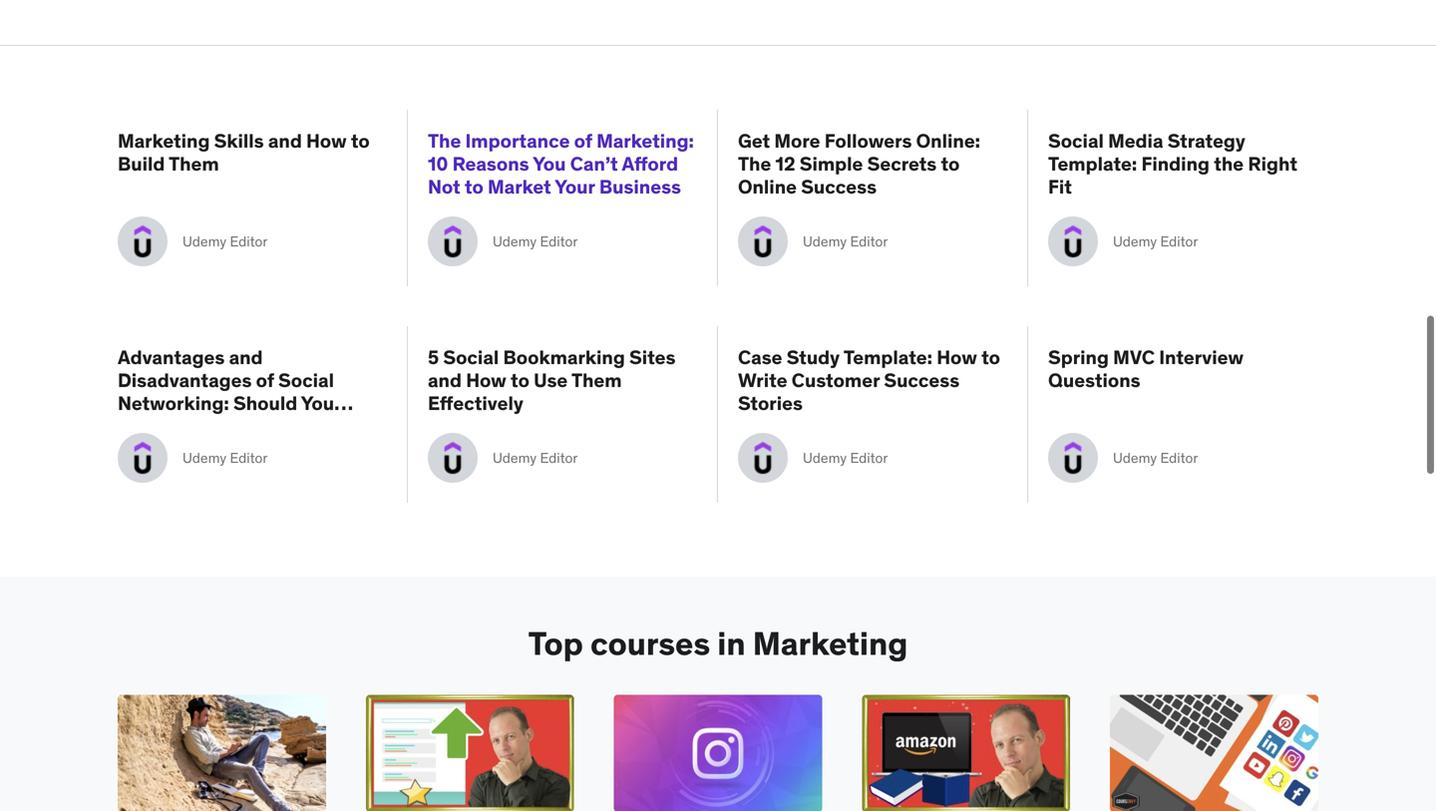 Task type: locate. For each thing, give the bounding box(es) containing it.
2 horizontal spatial and
[[428, 368, 462, 392]]

them right the build
[[169, 152, 219, 176]]

to left spring on the right top of the page
[[982, 345, 1001, 369]]

0 vertical spatial you
[[533, 152, 566, 176]]

0 vertical spatial of
[[574, 129, 593, 153]]

them
[[169, 152, 219, 176], [572, 368, 622, 392]]

0 horizontal spatial more
[[181, 414, 227, 438]]

0 vertical spatial them
[[169, 152, 219, 176]]

them right use
[[572, 368, 622, 392]]

courses
[[591, 624, 710, 664]]

marketing inside marketing skills and how to build them
[[118, 129, 210, 153]]

of up time
[[256, 368, 274, 392]]

udemy down simple
[[803, 233, 847, 251]]

how inside marketing skills and how to build them
[[306, 129, 347, 153]]

social media strategy template: finding the right fit link
[[1049, 129, 1319, 198]]

udemy editor for right
[[1113, 233, 1199, 251]]

udemy editor for customer
[[803, 449, 888, 467]]

marketing
[[118, 129, 210, 153], [753, 624, 908, 664]]

top
[[528, 624, 583, 664]]

success right customer
[[884, 368, 960, 392]]

to left use
[[511, 368, 530, 392]]

how for template:
[[937, 345, 978, 369]]

to inside the importance of marketing: 10 reasons you can't afford not to market your business
[[465, 174, 484, 198]]

them inside 5 social bookmarking sites and how to use them effectively
[[572, 368, 622, 392]]

udemy down questions
[[1113, 449, 1157, 467]]

reasons
[[453, 152, 529, 176]]

udemy down the market
[[493, 233, 537, 251]]

of
[[574, 129, 593, 153], [256, 368, 274, 392]]

editor
[[230, 233, 268, 251], [540, 233, 578, 251], [850, 233, 888, 251], [1161, 233, 1199, 251], [230, 449, 268, 467], [540, 449, 578, 467], [850, 449, 888, 467], [1161, 449, 1199, 467]]

them inside marketing skills and how to build them
[[169, 152, 219, 176]]

1 horizontal spatial the
[[738, 152, 772, 176]]

you
[[533, 152, 566, 176], [301, 391, 334, 415]]

the
[[428, 129, 461, 153], [738, 152, 772, 176]]

spring mvc interview questions
[[1049, 345, 1244, 392]]

1 vertical spatial more
[[181, 414, 227, 438]]

networking:
[[118, 391, 229, 415]]

top courses in marketing
[[528, 624, 908, 664]]

bookmarking
[[503, 345, 625, 369]]

1 horizontal spatial more
[[775, 129, 821, 153]]

0 vertical spatial more
[[775, 129, 821, 153]]

1 horizontal spatial social
[[443, 345, 499, 369]]

editor down the get more followers online: the 12 simple secrets to online success link
[[850, 233, 888, 251]]

1 vertical spatial them
[[572, 368, 622, 392]]

udemy editor
[[183, 233, 268, 251], [493, 233, 578, 251], [803, 233, 888, 251], [1113, 233, 1199, 251], [183, 449, 268, 467], [493, 449, 578, 467], [803, 449, 888, 467], [1113, 449, 1199, 467]]

0 horizontal spatial you
[[301, 391, 334, 415]]

fit
[[1049, 174, 1073, 198]]

business
[[599, 174, 681, 198]]

and
[[268, 129, 302, 153], [229, 345, 263, 369], [428, 368, 462, 392]]

to right secrets
[[941, 152, 960, 176]]

to inside get more followers online: the 12 simple secrets to online success
[[941, 152, 960, 176]]

build
[[118, 152, 165, 176]]

udemy editor down 'marketing skills and how to build them' link
[[183, 233, 268, 251]]

effectively
[[428, 391, 524, 415]]

udemy down customer
[[803, 449, 847, 467]]

marketing right the in
[[753, 624, 908, 664]]

0 horizontal spatial and
[[229, 345, 263, 369]]

udemy editor for you
[[493, 233, 578, 251]]

more left time
[[181, 414, 227, 438]]

0 horizontal spatial the
[[428, 129, 461, 153]]

1 horizontal spatial template:
[[1049, 152, 1138, 176]]

udemy down social media strategy template: finding the right fit
[[1113, 233, 1157, 251]]

template:
[[1049, 152, 1138, 176], [844, 345, 933, 369]]

social up fit
[[1049, 129, 1104, 153]]

editor down 'marketing skills and how to build them' link
[[230, 233, 268, 251]]

1 horizontal spatial of
[[574, 129, 593, 153]]

12
[[776, 152, 796, 176]]

1 horizontal spatial them
[[572, 368, 622, 392]]

social inside 5 social bookmarking sites and how to use them effectively
[[443, 345, 499, 369]]

udemy editor down use
[[493, 449, 578, 467]]

to
[[351, 129, 370, 153], [941, 152, 960, 176], [465, 174, 484, 198], [982, 345, 1001, 369], [511, 368, 530, 392]]

customer
[[792, 368, 880, 392]]

the
[[1214, 152, 1244, 176]]

you inside advantages and disadvantages of social networking: should you spend more time connecting online?
[[301, 391, 334, 415]]

0 horizontal spatial template:
[[844, 345, 933, 369]]

template: right study
[[844, 345, 933, 369]]

1 vertical spatial template:
[[844, 345, 933, 369]]

how
[[306, 129, 347, 153], [937, 345, 978, 369], [466, 368, 507, 392]]

right
[[1249, 152, 1298, 176]]

success
[[801, 174, 877, 198], [884, 368, 960, 392]]

social inside advantages and disadvantages of social networking: should you spend more time connecting online?
[[278, 368, 334, 392]]

in
[[718, 624, 746, 664]]

how inside case study template: how to write customer success stories
[[937, 345, 978, 369]]

social up connecting
[[278, 368, 334, 392]]

0 horizontal spatial social
[[278, 368, 334, 392]]

social
[[1049, 129, 1104, 153], [443, 345, 499, 369], [278, 368, 334, 392]]

udemy editor for to
[[493, 449, 578, 467]]

1 horizontal spatial how
[[466, 368, 507, 392]]

the up not in the left of the page
[[428, 129, 461, 153]]

0 horizontal spatial how
[[306, 129, 347, 153]]

editor down spring mvc interview questions link
[[1161, 449, 1199, 467]]

editor for to
[[540, 449, 578, 467]]

how for and
[[306, 129, 347, 153]]

editor for should
[[230, 449, 268, 467]]

0 horizontal spatial marketing
[[118, 129, 210, 153]]

editor down your
[[540, 233, 578, 251]]

advantages and disadvantages of social networking: should you spend more time connecting online? link
[[118, 345, 387, 460]]

editor down time
[[230, 449, 268, 467]]

1 vertical spatial marketing
[[753, 624, 908, 664]]

udemy down networking:
[[183, 449, 227, 467]]

sites
[[630, 345, 676, 369]]

editor down the 5 social bookmarking sites and how to use them effectively link
[[540, 449, 578, 467]]

0 vertical spatial marketing
[[118, 129, 210, 153]]

1 vertical spatial of
[[256, 368, 274, 392]]

udemy editor down the market
[[493, 233, 578, 251]]

2 horizontal spatial social
[[1049, 129, 1104, 153]]

social right 5
[[443, 345, 499, 369]]

0 horizontal spatial of
[[256, 368, 274, 392]]

the left 12
[[738, 152, 772, 176]]

marketing left skills
[[118, 129, 210, 153]]

marketing skills and how to build them link
[[118, 129, 387, 198]]

advantages and disadvantages of social networking: should you spend more time connecting online?
[[118, 345, 384, 460]]

udemy
[[183, 233, 227, 251], [493, 233, 537, 251], [803, 233, 847, 251], [1113, 233, 1157, 251], [183, 449, 227, 467], [493, 449, 537, 467], [803, 449, 847, 467], [1113, 449, 1157, 467]]

udemy editor down customer
[[803, 449, 888, 467]]

success down followers
[[801, 174, 877, 198]]

spend
[[118, 414, 177, 438]]

get more followers online: the 12 simple secrets to online success link
[[738, 129, 1008, 198]]

the inside the importance of marketing: 10 reasons you can't afford not to market your business
[[428, 129, 461, 153]]

time
[[230, 414, 275, 438]]

0 vertical spatial success
[[801, 174, 877, 198]]

marketing:
[[597, 129, 694, 153]]

more right get
[[775, 129, 821, 153]]

followers
[[825, 129, 912, 153]]

online?
[[118, 436, 186, 460]]

2 horizontal spatial how
[[937, 345, 978, 369]]

1 vertical spatial you
[[301, 391, 334, 415]]

template: left finding
[[1049, 152, 1138, 176]]

social inside social media strategy template: finding the right fit
[[1049, 129, 1104, 153]]

udemy down effectively
[[493, 449, 537, 467]]

editor down case study template: how to write customer success stories
[[850, 449, 888, 467]]

1 horizontal spatial and
[[268, 129, 302, 153]]

and inside 5 social bookmarking sites and how to use them effectively
[[428, 368, 462, 392]]

success inside case study template: how to write customer success stories
[[884, 368, 960, 392]]

1 horizontal spatial success
[[884, 368, 960, 392]]

udemy editor down social media strategy template: finding the right fit
[[1113, 233, 1199, 251]]

1 vertical spatial success
[[884, 368, 960, 392]]

editor down finding
[[1161, 233, 1199, 251]]

0 vertical spatial template:
[[1049, 152, 1138, 176]]

to right not in the left of the page
[[465, 174, 484, 198]]

not
[[428, 174, 461, 198]]

secrets
[[868, 152, 937, 176]]

skills
[[214, 129, 264, 153]]

udemy editor down time
[[183, 449, 268, 467]]

to left "10"
[[351, 129, 370, 153]]

udemy down 'marketing skills and how to build them' link
[[183, 233, 227, 251]]

0 horizontal spatial success
[[801, 174, 877, 198]]

1 horizontal spatial you
[[533, 152, 566, 176]]

get more followers online: the 12 simple secrets to online success
[[738, 129, 981, 198]]

udemy editor down get more followers online: the 12 simple secrets to online success
[[803, 233, 888, 251]]

more inside advantages and disadvantages of social networking: should you spend more time connecting online?
[[181, 414, 227, 438]]

more
[[775, 129, 821, 153], [181, 414, 227, 438]]

of up your
[[574, 129, 593, 153]]

0 horizontal spatial them
[[169, 152, 219, 176]]

the importance of marketing: 10 reasons you can't afford not to market your business
[[428, 129, 694, 198]]



Task type: describe. For each thing, give the bounding box(es) containing it.
5 social bookmarking sites and how to use them effectively link
[[428, 345, 697, 415]]

write
[[738, 368, 788, 392]]

case study template: how to write customer success stories
[[738, 345, 1001, 415]]

you inside the importance of marketing: 10 reasons you can't afford not to market your business
[[533, 152, 566, 176]]

social media strategy template: finding the right fit
[[1049, 129, 1298, 198]]

udemy editor for simple
[[803, 233, 888, 251]]

importance
[[465, 129, 570, 153]]

and inside marketing skills and how to build them
[[268, 129, 302, 153]]

editor for you
[[540, 233, 578, 251]]

to inside marketing skills and how to build them
[[351, 129, 370, 153]]

template: inside social media strategy template: finding the right fit
[[1049, 152, 1138, 176]]

more inside get more followers online: the 12 simple secrets to online success
[[775, 129, 821, 153]]

editor for them
[[230, 233, 268, 251]]

your
[[555, 174, 595, 198]]

udemy editor for them
[[183, 233, 268, 251]]

afford
[[622, 152, 679, 176]]

udemy for 12
[[803, 233, 847, 251]]

udemy for the
[[1113, 233, 1157, 251]]

case study template: how to write customer success stories link
[[738, 345, 1008, 415]]

to inside case study template: how to write customer success stories
[[982, 345, 1001, 369]]

get
[[738, 129, 770, 153]]

editor for customer
[[850, 449, 888, 467]]

to inside 5 social bookmarking sites and how to use them effectively
[[511, 368, 530, 392]]

can't
[[570, 152, 618, 176]]

the importance of marketing: 10 reasons you can't afford not to market your business link
[[428, 129, 697, 198]]

should
[[233, 391, 298, 415]]

strategy
[[1168, 129, 1246, 153]]

5 social bookmarking sites and how to use them effectively
[[428, 345, 676, 415]]

media
[[1109, 129, 1164, 153]]

online:
[[917, 129, 981, 153]]

connecting
[[279, 414, 384, 438]]

simple
[[800, 152, 863, 176]]

mvc
[[1114, 345, 1155, 369]]

use
[[534, 368, 568, 392]]

udemy for reasons
[[493, 233, 537, 251]]

udemy for build
[[183, 233, 227, 251]]

of inside the importance of marketing: 10 reasons you can't afford not to market your business
[[574, 129, 593, 153]]

template: inside case study template: how to write customer success stories
[[844, 345, 933, 369]]

how inside 5 social bookmarking sites and how to use them effectively
[[466, 368, 507, 392]]

disadvantages
[[118, 368, 252, 392]]

study
[[787, 345, 840, 369]]

marketing skills and how to build them
[[118, 129, 370, 176]]

market
[[488, 174, 551, 198]]

editor for right
[[1161, 233, 1199, 251]]

1 horizontal spatial marketing
[[753, 624, 908, 664]]

success inside get more followers online: the 12 simple secrets to online success
[[801, 174, 877, 198]]

the inside get more followers online: the 12 simple secrets to online success
[[738, 152, 772, 176]]

spring mvc interview questions link
[[1049, 345, 1319, 414]]

spring
[[1049, 345, 1109, 369]]

stories
[[738, 391, 803, 415]]

advantages
[[118, 345, 225, 369]]

and inside advantages and disadvantages of social networking: should you spend more time connecting online?
[[229, 345, 263, 369]]

udemy for networking:
[[183, 449, 227, 467]]

editor for simple
[[850, 233, 888, 251]]

udemy editor down spring mvc interview questions link
[[1113, 449, 1199, 467]]

udemy for write
[[803, 449, 847, 467]]

udemy for how
[[493, 449, 537, 467]]

questions
[[1049, 368, 1141, 392]]

case
[[738, 345, 783, 369]]

5
[[428, 345, 439, 369]]

10
[[428, 152, 448, 176]]

interview
[[1160, 345, 1244, 369]]

udemy editor for should
[[183, 449, 268, 467]]

finding
[[1142, 152, 1210, 176]]

online
[[738, 174, 797, 198]]

of inside advantages and disadvantages of social networking: should you spend more time connecting online?
[[256, 368, 274, 392]]



Task type: vqa. For each thing, say whether or not it's contained in the screenshot.
Social Media Strategy Template: Finding the Right Fit
yes



